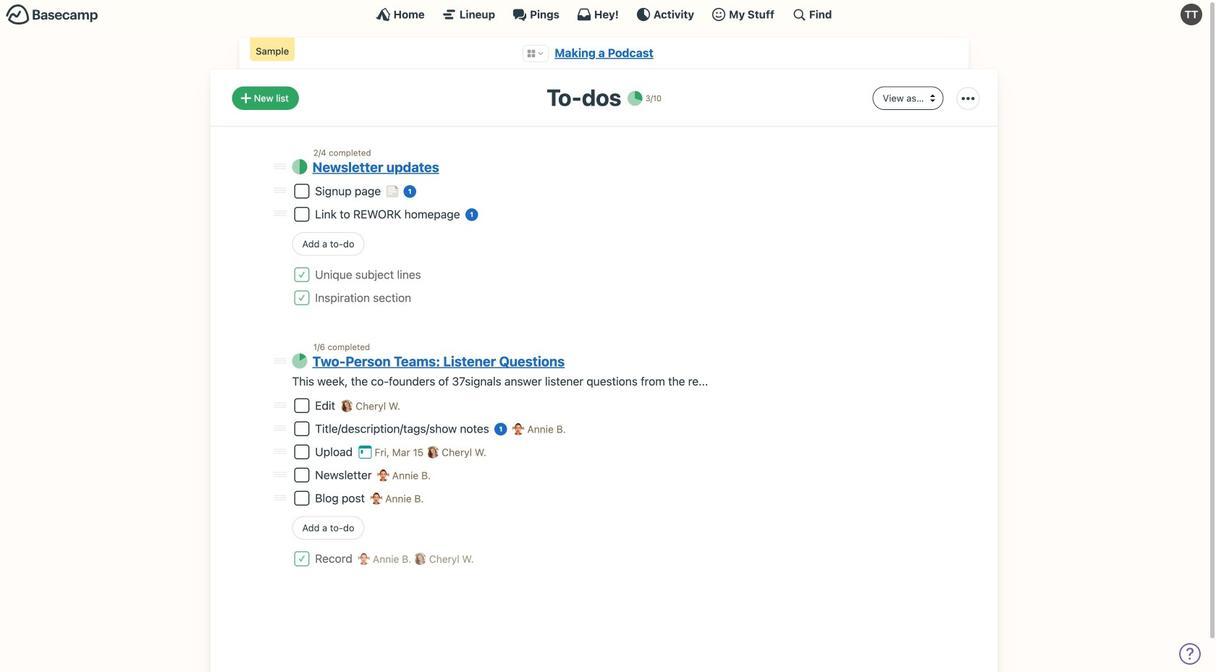 Task type: vqa. For each thing, say whether or not it's contained in the screenshot.
Annie Bryan image
yes



Task type: locate. For each thing, give the bounding box(es) containing it.
main element
[[0, 0, 1208, 28]]

1 vertical spatial annie bryan image
[[377, 469, 389, 482]]

annie bryan image
[[370, 493, 383, 505], [358, 553, 370, 565]]

breadcrumb element
[[239, 38, 969, 69]]

1 horizontal spatial annie bryan image
[[512, 423, 525, 435]]

annie bryan image
[[512, 423, 525, 435], [377, 469, 389, 482]]

0 vertical spatial annie bryan image
[[512, 423, 525, 435]]

0 vertical spatial cheryl walters image
[[427, 446, 439, 459]]

cheryl walters image
[[341, 400, 353, 412]]

terry turtle image
[[1181, 4, 1202, 25]]

cheryl walters image
[[427, 446, 439, 459], [414, 553, 426, 565]]



Task type: describe. For each thing, give the bounding box(es) containing it.
0 horizontal spatial annie bryan image
[[377, 469, 389, 482]]

switch accounts image
[[6, 4, 98, 26]]

0 vertical spatial annie bryan image
[[370, 493, 383, 505]]

keyboard shortcut: ⌘ + / image
[[792, 7, 806, 22]]

1 vertical spatial cheryl walters image
[[414, 553, 426, 565]]

1 vertical spatial annie bryan image
[[358, 553, 370, 565]]



